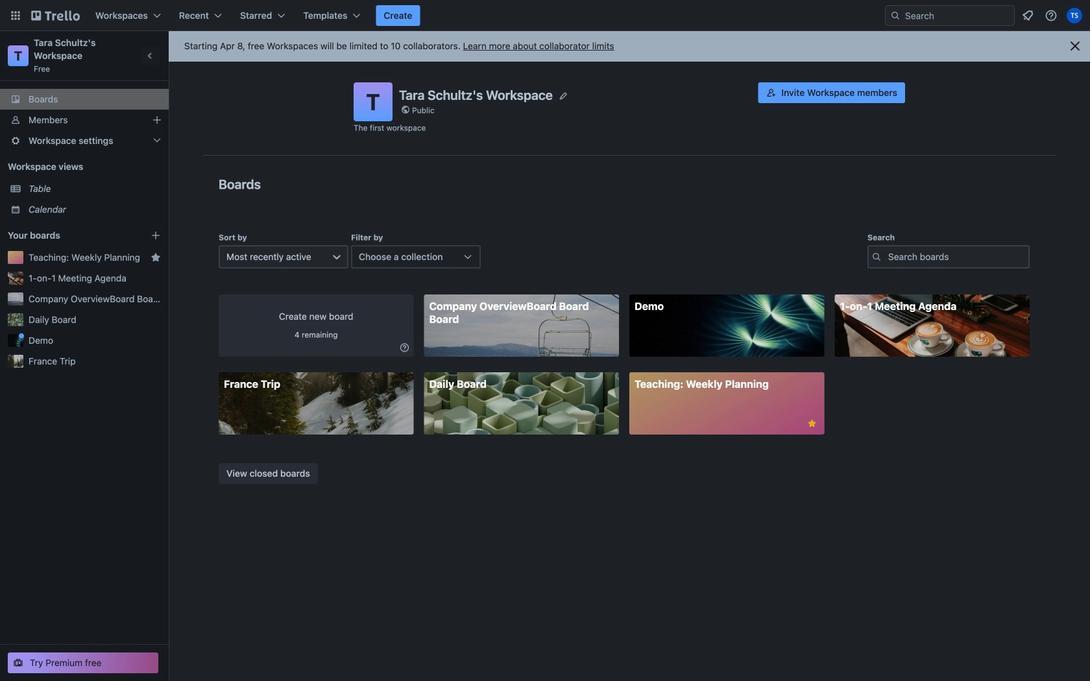 Task type: describe. For each thing, give the bounding box(es) containing it.
primary element
[[0, 0, 1091, 31]]

0 notifications image
[[1021, 8, 1036, 23]]

starred icon image
[[151, 253, 161, 263]]

Search field
[[886, 5, 1015, 26]]

add board image
[[151, 230, 161, 241]]

tara schultz (taraschultz7) image
[[1067, 8, 1083, 23]]



Task type: locate. For each thing, give the bounding box(es) containing it.
click to unstar this board. it will be removed from your starred list. image
[[807, 418, 818, 430]]

Search boards text field
[[868, 245, 1030, 269]]

your boards with 6 items element
[[8, 228, 131, 243]]

search image
[[891, 10, 901, 21]]

sm image
[[398, 341, 411, 354]]

open information menu image
[[1045, 9, 1058, 22]]

workspace navigation collapse icon image
[[142, 47, 160, 65]]

back to home image
[[31, 5, 80, 26]]



Task type: vqa. For each thing, say whether or not it's contained in the screenshot.
Enter your search keyword here text box
no



